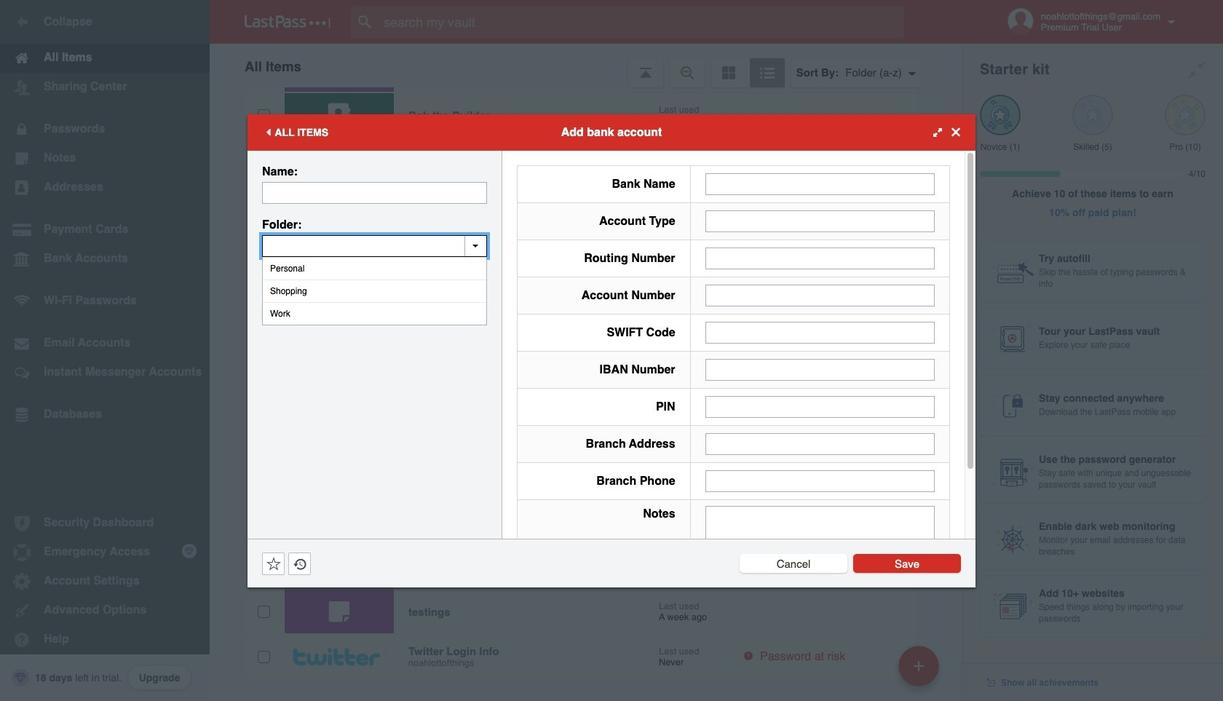 Task type: locate. For each thing, give the bounding box(es) containing it.
None text field
[[706, 173, 935, 195], [262, 182, 487, 204], [706, 210, 935, 232], [706, 396, 935, 418], [706, 470, 935, 492], [706, 506, 935, 596], [706, 173, 935, 195], [262, 182, 487, 204], [706, 210, 935, 232], [706, 396, 935, 418], [706, 470, 935, 492], [706, 506, 935, 596]]

main navigation navigation
[[0, 0, 210, 702]]

dialog
[[248, 114, 976, 606]]

None text field
[[262, 235, 487, 257], [706, 247, 935, 269], [706, 284, 935, 306], [706, 322, 935, 344], [706, 359, 935, 381], [706, 433, 935, 455], [262, 235, 487, 257], [706, 247, 935, 269], [706, 284, 935, 306], [706, 322, 935, 344], [706, 359, 935, 381], [706, 433, 935, 455]]



Task type: describe. For each thing, give the bounding box(es) containing it.
Search search field
[[351, 6, 933, 38]]

search my vault text field
[[351, 6, 933, 38]]

lastpass image
[[245, 15, 331, 28]]

vault options navigation
[[210, 44, 963, 87]]

new item navigation
[[894, 642, 949, 702]]

new item image
[[914, 661, 925, 671]]



